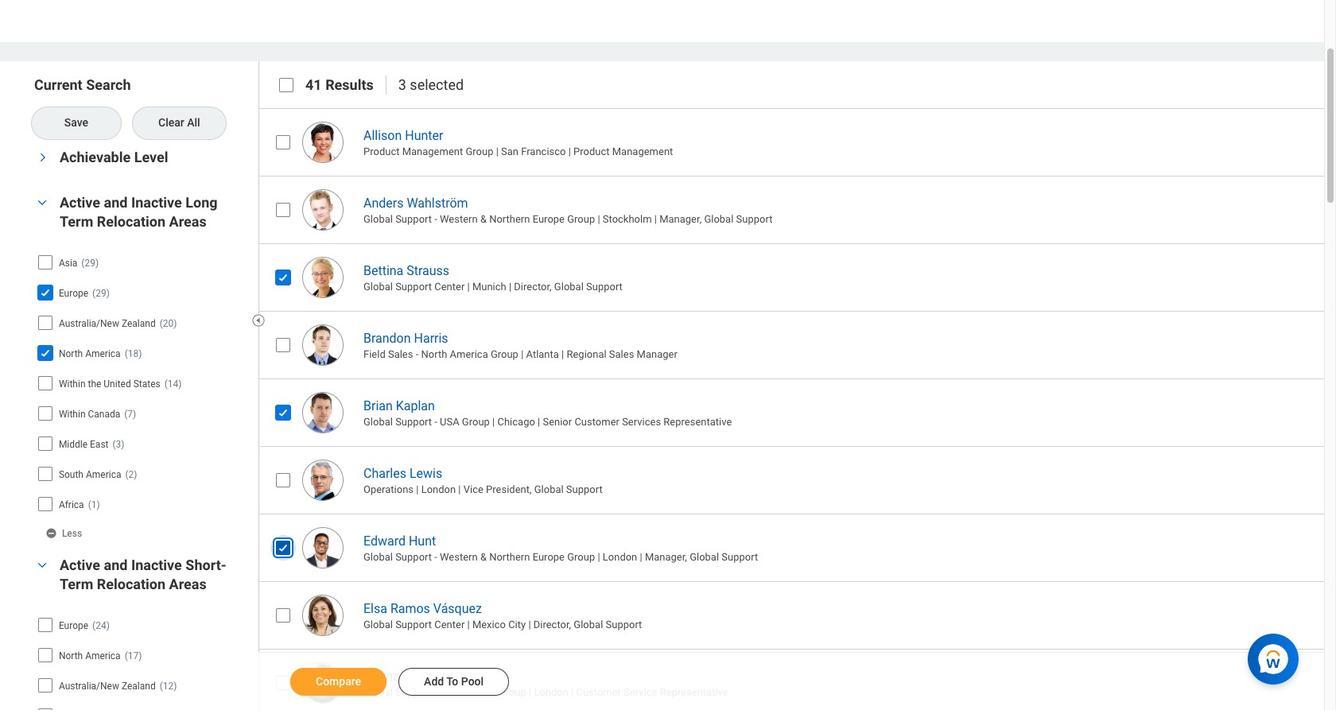 Task type: vqa. For each thing, say whether or not it's contained in the screenshot.
second Australia/New from the bottom
yes



Task type: locate. For each thing, give the bounding box(es) containing it.
inactive
[[131, 194, 182, 211], [131, 556, 182, 573]]

western down wahlström
[[440, 213, 478, 225]]

center
[[434, 281, 465, 293], [434, 619, 465, 631]]

active and inactive long term relocation areas button
[[60, 194, 218, 230]]

& right uk
[[456, 686, 462, 698]]

1 zealand from the top
[[122, 318, 156, 329]]

clear all button
[[133, 107, 226, 139]]

1 vertical spatial term
[[60, 576, 93, 592]]

product
[[363, 146, 400, 158], [573, 146, 610, 158]]

active inside active and inactive short- term relocation areas
[[60, 556, 100, 573]]

1 relocation from the top
[[97, 213, 165, 230]]

within
[[59, 378, 85, 390], [59, 409, 85, 420]]

north down harris
[[421, 348, 447, 360]]

manager,
[[659, 213, 702, 225], [645, 551, 687, 563]]

- inside the brian kaplan list item
[[434, 416, 437, 428]]

0 vertical spatial zealand
[[122, 318, 156, 329]]

1 vertical spatial london
[[603, 551, 637, 563]]

1 vertical spatial inactive
[[131, 556, 182, 573]]

service
[[624, 686, 657, 698]]

0 vertical spatial within
[[59, 378, 85, 390]]

elsa ramos vásquez list item
[[258, 581, 1336, 649]]

and inside active and inactive short- term relocation areas
[[104, 556, 128, 573]]

clear all
[[158, 116, 200, 129]]

north inside active and inactive long term relocation areas tree
[[59, 348, 83, 359]]

add to pool button
[[398, 668, 509, 696]]

active and inactive long term relocation areas tree
[[36, 249, 245, 518]]

america inside brandon harris list item
[[450, 348, 488, 360]]

1 center from the top
[[434, 281, 465, 293]]

0 vertical spatial and
[[104, 194, 128, 211]]

elsa ramos vásquez
[[363, 601, 482, 616]]

- left uk
[[434, 686, 437, 698]]

2 within from the top
[[59, 409, 85, 420]]

0 vertical spatial customer
[[574, 416, 619, 428]]

1 term from the top
[[60, 213, 93, 230]]

1 vertical spatial western
[[440, 551, 478, 563]]

0 horizontal spatial management
[[402, 146, 463, 158]]

2 and from the top
[[104, 556, 128, 573]]

41 results
[[305, 76, 374, 93]]

- down brandon harris
[[416, 348, 419, 360]]

support inside the brian kaplan list item
[[395, 416, 432, 428]]

0 vertical spatial center
[[434, 281, 465, 293]]

brian kaplan
[[363, 398, 435, 413]]

term for active and inactive long term relocation areas
[[60, 213, 93, 230]]

(1)
[[88, 499, 100, 510]]

& up the vásquez on the left bottom of page
[[480, 551, 487, 563]]

0 horizontal spatial product
[[363, 146, 400, 158]]

1 vertical spatial relocation
[[97, 576, 165, 592]]

0 vertical spatial chevron down image
[[37, 148, 48, 167]]

1 product from the left
[[363, 146, 400, 158]]

north
[[59, 348, 83, 359], [421, 348, 447, 360], [59, 650, 83, 661]]

global support - western & northern europe group   |   london   |   manager, global support
[[363, 551, 758, 563]]

mexico
[[472, 619, 506, 631]]

edward
[[363, 533, 406, 549]]

2 australia/new zealand from the top
[[59, 681, 156, 692]]

inactive left short-
[[131, 556, 182, 573]]

within left the
[[59, 378, 85, 390]]

chevron down image for active
[[33, 560, 52, 571]]

1 australia/new zealand from the top
[[59, 318, 156, 329]]

2 center from the top
[[434, 619, 465, 631]]

director,
[[514, 281, 552, 293], [533, 619, 571, 631]]

2 active from the top
[[60, 556, 100, 573]]

0 vertical spatial western
[[440, 213, 478, 225]]

relocation for long
[[97, 213, 165, 230]]

australia/new inside active and inactive long term relocation areas tree
[[59, 318, 119, 329]]

1 northern from the top
[[489, 213, 530, 225]]

0 vertical spatial northern
[[489, 213, 530, 225]]

north inside "active and inactive short- term relocation areas" tree
[[59, 650, 83, 661]]

relocation for short-
[[97, 576, 165, 592]]

2 northern from the top
[[489, 551, 530, 563]]

representative inside the brian kaplan list item
[[664, 416, 732, 428]]

1 vertical spatial australia/new zealand
[[59, 681, 156, 692]]

global inside the emma hobson list item
[[363, 686, 393, 698]]

regional
[[567, 348, 606, 360]]

zealand left (20) at left
[[122, 318, 156, 329]]

search
[[86, 76, 131, 93]]

america for (18)
[[85, 348, 121, 359]]

2 inactive from the top
[[131, 556, 182, 573]]

areas
[[169, 213, 207, 230], [169, 576, 207, 592]]

representative right service
[[660, 686, 728, 698]]

north left (17)
[[59, 650, 83, 661]]

2 vertical spatial &
[[456, 686, 462, 698]]

& inside 'edward hunt' list item
[[480, 551, 487, 563]]

2 areas from the top
[[169, 576, 207, 592]]

1 vertical spatial areas
[[169, 576, 207, 592]]

anders
[[363, 195, 404, 211]]

director, right munich
[[514, 281, 552, 293]]

center down strauss at the left of page
[[434, 281, 465, 293]]

northern
[[489, 213, 530, 225], [489, 551, 530, 563]]

charles
[[363, 466, 406, 481]]

manager, inside the 'anders wahlström' list item
[[659, 213, 702, 225]]

australia/new zealand for (17)
[[59, 681, 156, 692]]

& inside the 'anders wahlström' list item
[[480, 213, 487, 225]]

management
[[402, 146, 463, 158], [612, 146, 673, 158]]

north america down (24)
[[59, 650, 121, 661]]

charles lewis link
[[363, 463, 442, 481]]

& for anders wahlström
[[480, 213, 487, 225]]

america left (18)
[[85, 348, 121, 359]]

1 vertical spatial northern
[[489, 551, 530, 563]]

uk
[[440, 686, 453, 698]]

europe inside 'edward hunt' list item
[[533, 551, 565, 563]]

center for strauss
[[434, 281, 465, 293]]

manager, inside 'edward hunt' list item
[[645, 551, 687, 563]]

and for active and inactive long term relocation areas
[[104, 194, 128, 211]]

active down "less"
[[60, 556, 100, 573]]

zealand inside active and inactive long term relocation areas tree
[[122, 318, 156, 329]]

product management group   |   san francisco   |   product management
[[363, 146, 673, 158]]

allison hunter link
[[363, 125, 443, 143]]

customer left service
[[576, 686, 621, 698]]

- inside the emma hobson list item
[[434, 686, 437, 698]]

representative right the services
[[664, 416, 732, 428]]

2 term from the top
[[60, 576, 93, 592]]

2 vertical spatial london
[[534, 686, 569, 698]]

australia/new zealand inside active and inactive long term relocation areas tree
[[59, 318, 156, 329]]

0 vertical spatial north america
[[59, 348, 121, 359]]

zealand
[[122, 318, 156, 329], [122, 681, 156, 692]]

areas inside active and inactive long term relocation areas
[[169, 213, 207, 230]]

customer right senior
[[574, 416, 619, 428]]

emma
[[363, 669, 400, 684]]

0 vertical spatial relocation
[[97, 213, 165, 230]]

australia/new zealand inside "active and inactive short- term relocation areas" tree
[[59, 681, 156, 692]]

- inside 'edward hunt' list item
[[434, 551, 437, 563]]

(17)
[[125, 650, 142, 661]]

term up asia
[[60, 213, 93, 230]]

western
[[440, 213, 478, 225], [440, 551, 478, 563]]

1 vertical spatial and
[[104, 556, 128, 573]]

2 zealand from the top
[[122, 681, 156, 692]]

north for (18)
[[59, 348, 83, 359]]

inactive left long on the left of the page
[[131, 194, 182, 211]]

(12)
[[160, 681, 177, 692]]

selected
[[410, 76, 464, 93]]

1 management from the left
[[402, 146, 463, 158]]

group inside brandon harris list item
[[491, 348, 518, 360]]

europe
[[533, 213, 565, 225], [59, 288, 88, 299], [533, 551, 565, 563], [59, 620, 88, 631]]

1 horizontal spatial sales
[[609, 348, 634, 360]]

1 vertical spatial (29)
[[92, 288, 110, 299]]

north for (17)
[[59, 650, 83, 661]]

management up the stockholm
[[612, 146, 673, 158]]

1 areas from the top
[[169, 213, 207, 230]]

western inside 'edward hunt' list item
[[440, 551, 478, 563]]

0 vertical spatial representative
[[664, 416, 732, 428]]

global support - western & northern europe group   |   stockholm   |   manager, global support
[[363, 213, 773, 225]]

(7)
[[124, 409, 136, 420]]

0 vertical spatial term
[[60, 213, 93, 230]]

northern for anders wahlström
[[489, 213, 530, 225]]

current
[[34, 76, 82, 93]]

& inside the emma hobson list item
[[456, 686, 462, 698]]

0 vertical spatial &
[[480, 213, 487, 225]]

2 australia/new from the top
[[59, 681, 119, 692]]

2 north america from the top
[[59, 650, 121, 661]]

& for emma hobson
[[456, 686, 462, 698]]

1 vertical spatial zealand
[[122, 681, 156, 692]]

sales down brandon harris
[[388, 348, 413, 360]]

areas inside active and inactive short- term relocation areas
[[169, 576, 207, 592]]

active and inactive short- term relocation areas group
[[32, 555, 251, 710]]

1 active from the top
[[60, 194, 100, 211]]

services
[[622, 416, 661, 428]]

0 vertical spatial australia/new
[[59, 318, 119, 329]]

1 vertical spatial center
[[434, 619, 465, 631]]

zealand left the (12)
[[122, 681, 156, 692]]

0 horizontal spatial london
[[421, 484, 456, 496]]

north america inside active and inactive long term relocation areas tree
[[59, 348, 121, 359]]

relocation down "achievable level" button
[[97, 213, 165, 230]]

group inside allison hunter list item
[[466, 146, 493, 158]]

1 vertical spatial within
[[59, 409, 85, 420]]

41
[[305, 76, 322, 93]]

term inside active and inactive long term relocation areas
[[60, 213, 93, 230]]

0 vertical spatial australia/new zealand
[[59, 318, 156, 329]]

0 vertical spatial manager,
[[659, 213, 702, 225]]

north america inside "active and inactive short- term relocation areas" tree
[[59, 650, 121, 661]]

- down hunt
[[434, 551, 437, 563]]

western up the vásquez on the left bottom of page
[[440, 551, 478, 563]]

1 within from the top
[[59, 378, 85, 390]]

areas down long on the left of the page
[[169, 213, 207, 230]]

0 vertical spatial london
[[421, 484, 456, 496]]

global inside the brian kaplan list item
[[363, 416, 393, 428]]

2 horizontal spatial london
[[603, 551, 637, 563]]

customer
[[574, 416, 619, 428], [576, 686, 621, 698]]

brandon harris
[[363, 331, 448, 346]]

hobson
[[403, 669, 447, 684]]

north america up the
[[59, 348, 121, 359]]

anders wahlström list item
[[258, 176, 1336, 243]]

(14)
[[164, 378, 182, 390]]

relocation inside active and inactive short- term relocation areas
[[97, 576, 165, 592]]

0 horizontal spatial sales
[[388, 348, 413, 360]]

1 and from the top
[[104, 194, 128, 211]]

chevron down image down less dropdown button
[[33, 560, 52, 571]]

europe inside "active and inactive short- term relocation areas" tree
[[59, 620, 88, 631]]

usa
[[440, 416, 459, 428]]

america inside "active and inactive short- term relocation areas" tree
[[85, 650, 121, 661]]

center inside bettina strauss list item
[[434, 281, 465, 293]]

australia/new
[[59, 318, 119, 329], [59, 681, 119, 692]]

1 sales from the left
[[388, 348, 413, 360]]

areas down short-
[[169, 576, 207, 592]]

london inside 'edward hunt' list item
[[603, 551, 637, 563]]

australia/new inside "active and inactive short- term relocation areas" tree
[[59, 681, 119, 692]]

inactive inside active and inactive short- term relocation areas
[[131, 556, 182, 573]]

manager, for wahlström
[[659, 213, 702, 225]]

1 north america from the top
[[59, 348, 121, 359]]

relocation inside active and inactive long term relocation areas
[[97, 213, 165, 230]]

save
[[64, 116, 88, 129]]

1 vertical spatial manager,
[[645, 551, 687, 563]]

0 vertical spatial areas
[[169, 213, 207, 230]]

inactive inside active and inactive long term relocation areas
[[131, 194, 182, 211]]

allison
[[363, 128, 402, 143]]

states
[[133, 378, 160, 390]]

bettina strauss link
[[363, 260, 449, 278]]

america for (17)
[[85, 650, 121, 661]]

add
[[424, 675, 444, 688]]

brandon harris list item
[[258, 311, 1336, 378]]

northern inside the 'anders wahlström' list item
[[489, 213, 530, 225]]

chevron down image inside active and inactive short- term relocation areas group
[[33, 560, 52, 571]]

within for within canada
[[59, 409, 85, 420]]

northern inside 'edward hunt' list item
[[489, 551, 530, 563]]

australia/new zealand up (18)
[[59, 318, 156, 329]]

center down the vásquez on the left bottom of page
[[434, 619, 465, 631]]

anders wahlström link
[[363, 192, 468, 211]]

0 vertical spatial director,
[[514, 281, 552, 293]]

- inside the 'anders wahlström' list item
[[434, 213, 437, 225]]

1 horizontal spatial london
[[534, 686, 569, 698]]

0 vertical spatial inactive
[[131, 194, 182, 211]]

chevron down image for achievable
[[37, 148, 48, 167]]

term up (24)
[[60, 576, 93, 592]]

compare button
[[290, 668, 387, 696]]

1 western from the top
[[440, 213, 478, 225]]

director, inside elsa ramos vásquez list item
[[533, 619, 571, 631]]

australia/new down (24)
[[59, 681, 119, 692]]

zealand inside "active and inactive short- term relocation areas" tree
[[122, 681, 156, 692]]

2 product from the left
[[573, 146, 610, 158]]

northern down president,
[[489, 551, 530, 563]]

australia/new up the
[[59, 318, 119, 329]]

management down 'hunter' at left
[[402, 146, 463, 158]]

active right chevron down icon
[[60, 194, 100, 211]]

and up (24)
[[104, 556, 128, 573]]

elsa
[[363, 601, 387, 616]]

- left usa
[[434, 416, 437, 428]]

&
[[480, 213, 487, 225], [480, 551, 487, 563], [456, 686, 462, 698]]

hunter
[[405, 128, 443, 143]]

check small image
[[36, 283, 55, 302], [36, 343, 55, 362], [274, 403, 293, 422], [274, 538, 293, 557]]

- for kaplan
[[434, 416, 437, 428]]

london inside charles lewis list item
[[421, 484, 456, 496]]

term for active and inactive short- term relocation areas
[[60, 576, 93, 592]]

and down the achievable level
[[104, 194, 128, 211]]

sales
[[388, 348, 413, 360], [609, 348, 634, 360]]

1 vertical spatial &
[[480, 551, 487, 563]]

director, right city
[[533, 619, 571, 631]]

2 relocation from the top
[[97, 576, 165, 592]]

product down allison
[[363, 146, 400, 158]]

1 horizontal spatial product
[[573, 146, 610, 158]]

america down (24)
[[85, 650, 121, 661]]

0 vertical spatial active
[[60, 194, 100, 211]]

1 vertical spatial director,
[[533, 619, 571, 631]]

0 vertical spatial (29)
[[81, 258, 99, 269]]

1 vertical spatial representative
[[660, 686, 728, 698]]

relocation up (24)
[[97, 576, 165, 592]]

(29) for asia
[[81, 258, 99, 269]]

within up middle
[[59, 409, 85, 420]]

australia/new zealand
[[59, 318, 156, 329], [59, 681, 156, 692]]

america up usa
[[450, 348, 488, 360]]

(20)
[[160, 318, 177, 329]]

representative inside the emma hobson list item
[[660, 686, 728, 698]]

1 australia/new from the top
[[59, 318, 119, 329]]

1 vertical spatial north america
[[59, 650, 121, 661]]

- down wahlström
[[434, 213, 437, 225]]

1 vertical spatial australia/new
[[59, 681, 119, 692]]

short-
[[186, 556, 226, 573]]

charles lewis list item
[[258, 446, 1336, 514]]

& up munich
[[480, 213, 487, 225]]

active inside active and inactive long term relocation areas
[[60, 194, 100, 211]]

customer inside the brian kaplan list item
[[574, 416, 619, 428]]

product right "francisco"
[[573, 146, 610, 158]]

western inside the 'anders wahlström' list item
[[440, 213, 478, 225]]

- inside brandon harris list item
[[416, 348, 419, 360]]

1 vertical spatial active
[[60, 556, 100, 573]]

1 inactive from the top
[[131, 194, 182, 211]]

edward hunt
[[363, 533, 436, 549]]

united
[[104, 378, 131, 390]]

-
[[434, 213, 437, 225], [416, 348, 419, 360], [434, 416, 437, 428], [434, 551, 437, 563], [434, 686, 437, 698]]

term
[[60, 213, 93, 230], [60, 576, 93, 592]]

add to pool
[[424, 675, 484, 688]]

america left (2)
[[86, 469, 121, 480]]

africa
[[59, 499, 84, 510]]

1 vertical spatial customer
[[576, 686, 621, 698]]

less button
[[45, 526, 84, 540]]

australia/new for europe
[[59, 318, 119, 329]]

australia/new zealand down (17)
[[59, 681, 156, 692]]

support
[[395, 213, 432, 225], [736, 213, 773, 225], [395, 281, 432, 293], [586, 281, 623, 293], [395, 416, 432, 428], [566, 484, 603, 496], [395, 551, 432, 563], [722, 551, 758, 563], [395, 619, 432, 631], [606, 619, 642, 631], [395, 686, 432, 698]]

and inside active and inactive long term relocation areas
[[104, 194, 128, 211]]

northern down san
[[489, 213, 530, 225]]

1 vertical spatial chevron down image
[[33, 560, 52, 571]]

chevron down image
[[37, 148, 48, 167], [33, 560, 52, 571]]

center inside elsa ramos vásquez list item
[[434, 619, 465, 631]]

1 horizontal spatial management
[[612, 146, 673, 158]]

brandon
[[363, 331, 411, 346]]

global support center   |   mexico city   |   director, global support
[[363, 619, 642, 631]]

2 western from the top
[[440, 551, 478, 563]]

sales right regional
[[609, 348, 634, 360]]

term inside active and inactive short- term relocation areas
[[60, 576, 93, 592]]

north up the within the united states
[[59, 348, 83, 359]]

chevron down image up chevron down icon
[[37, 148, 48, 167]]

lewis
[[409, 466, 442, 481]]



Task type: describe. For each thing, give the bounding box(es) containing it.
australia/new for north america
[[59, 681, 119, 692]]

field sales - north america group   |   atlanta   |   regional sales manager
[[363, 348, 677, 360]]

- for wahlström
[[434, 213, 437, 225]]

anders wahlström
[[363, 195, 468, 211]]

active and inactive long term relocation areas group
[[32, 192, 251, 543]]

harris
[[414, 331, 448, 346]]

group inside the emma hobson list item
[[498, 686, 526, 698]]

within for within the united states
[[59, 378, 85, 390]]

wahlström
[[407, 195, 468, 211]]

east
[[90, 439, 109, 450]]

check small image
[[274, 268, 293, 287]]

global support - usa group   |   chicago   |   senior customer services representative
[[363, 416, 732, 428]]

group inside 'edward hunt' list item
[[567, 551, 595, 563]]

senior
[[543, 416, 572, 428]]

ramos
[[390, 601, 430, 616]]

active for active and inactive long term relocation areas
[[60, 194, 100, 211]]

2 management from the left
[[612, 146, 673, 158]]

hunt
[[409, 533, 436, 549]]

middle
[[59, 439, 88, 450]]

check small image inside 'edward hunt' list item
[[274, 538, 293, 557]]

check small image inside the brian kaplan list item
[[274, 403, 293, 422]]

center for ramos
[[434, 619, 465, 631]]

kaplan
[[396, 398, 435, 413]]

strauss
[[407, 263, 449, 278]]

global support center   |   munich   |   director, global support
[[363, 281, 623, 293]]

support inside the emma hobson list item
[[395, 686, 432, 698]]

customer inside the emma hobson list item
[[576, 686, 621, 698]]

america for (2)
[[86, 469, 121, 480]]

areas for long
[[169, 213, 207, 230]]

support inside charles lewis list item
[[566, 484, 603, 496]]

europe inside active and inactive long term relocation areas tree
[[59, 288, 88, 299]]

edward hunt list item
[[258, 514, 1336, 581]]

chicago
[[497, 416, 535, 428]]

2 sales from the left
[[609, 348, 634, 360]]

south
[[59, 469, 83, 480]]

middle east
[[59, 439, 109, 450]]

emma hobson
[[363, 669, 447, 684]]

group inside the brian kaplan list item
[[462, 416, 490, 428]]

3
[[398, 76, 406, 93]]

active and inactive short- term relocation areas
[[60, 556, 226, 592]]

current search
[[34, 76, 131, 93]]

bettina strauss list item
[[258, 243, 1336, 311]]

chevron down image
[[33, 197, 52, 209]]

all
[[187, 116, 200, 129]]

pool
[[461, 675, 484, 688]]

south america
[[59, 469, 121, 480]]

australia/new zealand for (29)
[[59, 318, 156, 329]]

brian kaplan link
[[363, 395, 435, 413]]

bettina strauss
[[363, 263, 449, 278]]

emma hobson link
[[363, 665, 447, 684]]

active and inactive short- term relocation areas tree
[[37, 611, 245, 710]]

the
[[88, 378, 101, 390]]

3 selected
[[398, 76, 464, 93]]

north america for (18)
[[59, 348, 121, 359]]

north america for (17)
[[59, 650, 121, 661]]

global inside charles lewis list item
[[534, 484, 564, 496]]

allison hunter
[[363, 128, 443, 143]]

operations   |   london   |   vice president, global support
[[363, 484, 603, 496]]

ireland
[[465, 686, 496, 698]]

within canada
[[59, 409, 120, 420]]

field
[[363, 348, 385, 360]]

allison hunter list item
[[258, 108, 1336, 176]]

global support - uk & ireland group   |   london   |   customer service representative
[[363, 686, 728, 698]]

inactive for short-
[[131, 556, 182, 573]]

stockholm
[[603, 213, 652, 225]]

london inside the emma hobson list item
[[534, 686, 569, 698]]

western for hunt
[[440, 551, 478, 563]]

achievable level
[[60, 149, 168, 165]]

- for hunt
[[434, 551, 437, 563]]

brian kaplan list item
[[258, 378, 1336, 446]]

elsa ramos vásquez link
[[363, 598, 482, 616]]

(3)
[[113, 439, 124, 450]]

group inside the 'anders wahlström' list item
[[567, 213, 595, 225]]

filter search field
[[32, 75, 261, 710]]

(18)
[[125, 348, 142, 359]]

bettina
[[363, 263, 403, 278]]

manager
[[637, 348, 677, 360]]

atlanta
[[526, 348, 559, 360]]

and for active and inactive short- term relocation areas
[[104, 556, 128, 573]]

canada
[[88, 409, 120, 420]]

brian
[[363, 398, 393, 413]]

achievable level button
[[60, 149, 168, 165]]

brandon harris link
[[363, 327, 448, 346]]

zealand for (20)
[[122, 318, 156, 329]]

europe inside the 'anders wahlström' list item
[[533, 213, 565, 225]]

(24)
[[92, 620, 110, 631]]

city
[[508, 619, 526, 631]]

results
[[325, 76, 374, 93]]

long
[[186, 194, 218, 211]]

within the united states
[[59, 378, 160, 390]]

- for hobson
[[434, 686, 437, 698]]

active and inactive long term relocation areas
[[60, 194, 218, 230]]

manager, for hunt
[[645, 551, 687, 563]]

charles lewis
[[363, 466, 442, 481]]

(29) for europe
[[92, 288, 110, 299]]

north inside brandon harris list item
[[421, 348, 447, 360]]

compare
[[316, 675, 361, 688]]

asia
[[59, 258, 77, 269]]

western for wahlström
[[440, 213, 478, 225]]

active for active and inactive short- term relocation areas
[[60, 556, 100, 573]]

vásquez
[[433, 601, 482, 616]]

save button
[[32, 107, 121, 139]]

zealand for (12)
[[122, 681, 156, 692]]

less
[[62, 528, 82, 539]]

- for harris
[[416, 348, 419, 360]]

to
[[446, 675, 458, 688]]

emma hobson list item
[[258, 649, 1336, 710]]

level
[[134, 149, 168, 165]]

clear
[[158, 116, 184, 129]]

vice
[[463, 484, 483, 496]]

achievable
[[60, 149, 131, 165]]

& for edward hunt
[[480, 551, 487, 563]]

areas for short-
[[169, 576, 207, 592]]

munich
[[472, 281, 506, 293]]

inactive for long
[[131, 194, 182, 211]]

director, inside bettina strauss list item
[[514, 281, 552, 293]]

(2)
[[125, 469, 137, 480]]

northern for edward hunt
[[489, 551, 530, 563]]

operations
[[363, 484, 414, 496]]



